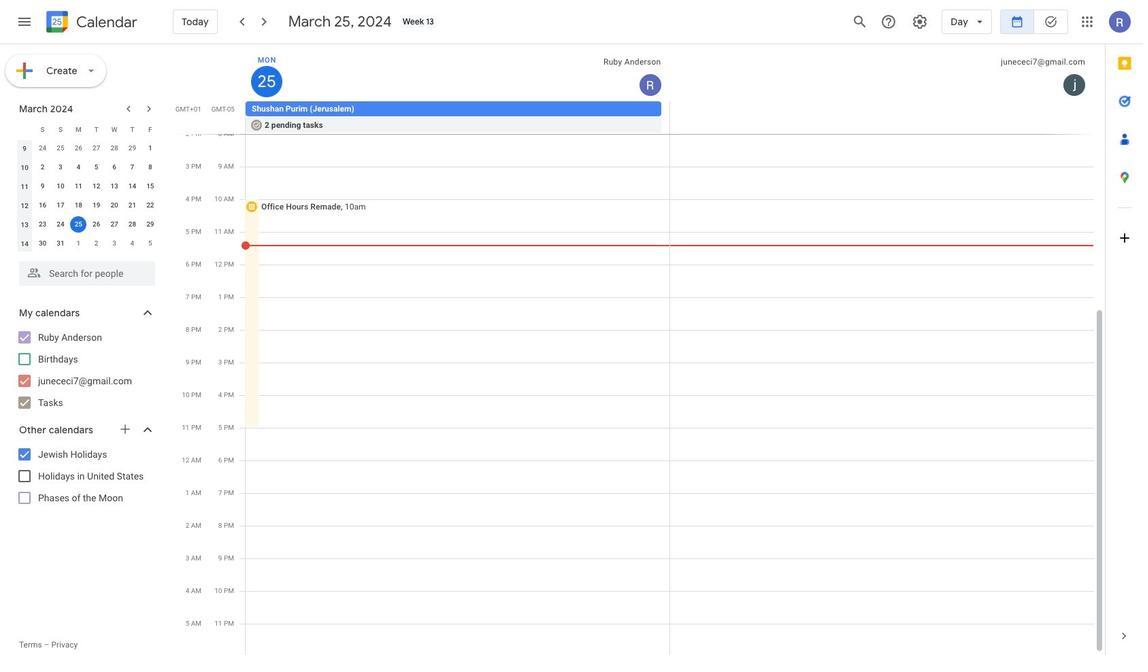 Task type: vqa. For each thing, say whether or not it's contained in the screenshot.
Subscribe to calendar
no



Task type: describe. For each thing, give the bounding box(es) containing it.
april 2 element
[[88, 235, 105, 252]]

6 element
[[106, 159, 123, 176]]

25, today element
[[70, 216, 87, 233]]

5 element
[[88, 159, 105, 176]]

heading inside the calendar element
[[74, 14, 137, 30]]

1 element
[[142, 140, 158, 157]]

main drawer image
[[16, 14, 33, 30]]

february 29 element
[[124, 140, 140, 157]]

3 element
[[52, 159, 69, 176]]

february 27 element
[[88, 140, 105, 157]]

monday, march 25, today element
[[251, 66, 282, 97]]

31 element
[[52, 235, 69, 252]]

27 element
[[106, 216, 123, 233]]

calendar element
[[44, 8, 137, 38]]

cell inside row group
[[70, 215, 87, 234]]

7 element
[[124, 159, 140, 176]]

15 element
[[142, 178, 158, 195]]

other calendars list
[[3, 444, 169, 509]]

Search for people text field
[[27, 261, 147, 286]]

april 4 element
[[124, 235, 140, 252]]

23 element
[[34, 216, 51, 233]]

18 element
[[70, 197, 87, 214]]

1 horizontal spatial column header
[[246, 44, 670, 101]]

1 horizontal spatial cell
[[246, 101, 670, 134]]

add other calendars image
[[118, 423, 132, 436]]

settings menu image
[[912, 14, 929, 30]]

24 element
[[52, 216, 69, 233]]



Task type: locate. For each thing, give the bounding box(es) containing it.
29 element
[[142, 216, 158, 233]]

grid
[[174, 44, 1105, 655]]

2 element
[[34, 159, 51, 176]]

february 26 element
[[70, 140, 87, 157]]

row group inside march 2024 grid
[[16, 139, 159, 253]]

13 element
[[106, 178, 123, 195]]

cell
[[246, 101, 670, 134], [70, 215, 87, 234]]

0 horizontal spatial column header
[[16, 120, 34, 139]]

0 vertical spatial column header
[[246, 44, 670, 101]]

march 2024 grid
[[13, 120, 159, 253]]

22 element
[[142, 197, 158, 214]]

14 element
[[124, 178, 140, 195]]

column header inside march 2024 grid
[[16, 120, 34, 139]]

row
[[240, 101, 1105, 134], [16, 120, 159, 139], [16, 139, 159, 158], [16, 158, 159, 177], [16, 177, 159, 196], [16, 196, 159, 215], [16, 215, 159, 234], [16, 234, 159, 253]]

17 element
[[52, 197, 69, 214]]

21 element
[[124, 197, 140, 214]]

my calendars list
[[3, 327, 169, 414]]

april 1 element
[[70, 235, 87, 252]]

8 element
[[142, 159, 158, 176]]

26 element
[[88, 216, 105, 233]]

heading
[[74, 14, 137, 30]]

tab list
[[1106, 44, 1143, 617]]

february 28 element
[[106, 140, 123, 157]]

30 element
[[34, 235, 51, 252]]

0 horizontal spatial cell
[[70, 215, 87, 234]]

1 vertical spatial column header
[[16, 120, 34, 139]]

20 element
[[106, 197, 123, 214]]

0 vertical spatial cell
[[246, 101, 670, 134]]

1 vertical spatial cell
[[70, 215, 87, 234]]

april 3 element
[[106, 235, 123, 252]]

column header
[[246, 44, 670, 101], [16, 120, 34, 139]]

april 5 element
[[142, 235, 158, 252]]

9 element
[[34, 178, 51, 195]]

None search field
[[0, 256, 169, 286]]

28 element
[[124, 216, 140, 233]]

16 element
[[34, 197, 51, 214]]

19 element
[[88, 197, 105, 214]]

4 element
[[70, 159, 87, 176]]

11 element
[[70, 178, 87, 195]]

row group
[[16, 139, 159, 253]]

12 element
[[88, 178, 105, 195]]

february 25 element
[[52, 140, 69, 157]]

10 element
[[52, 178, 69, 195]]

february 24 element
[[34, 140, 51, 157]]



